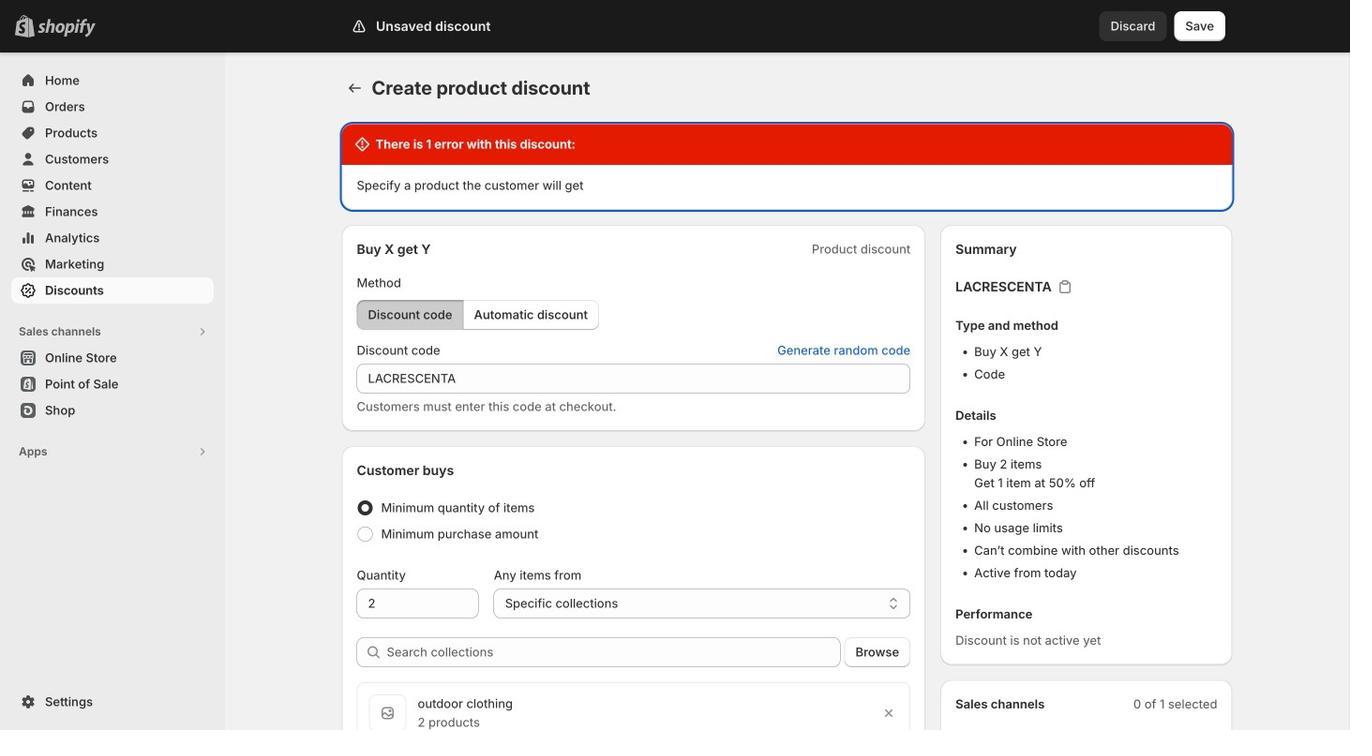 Task type: vqa. For each thing, say whether or not it's contained in the screenshot.
bottom Select a plan LINK
no



Task type: describe. For each thing, give the bounding box(es) containing it.
shopify image
[[38, 19, 96, 37]]

Search collections text field
[[387, 638, 841, 668]]



Task type: locate. For each thing, give the bounding box(es) containing it.
None text field
[[357, 364, 911, 394]]

None text field
[[357, 589, 479, 619]]



